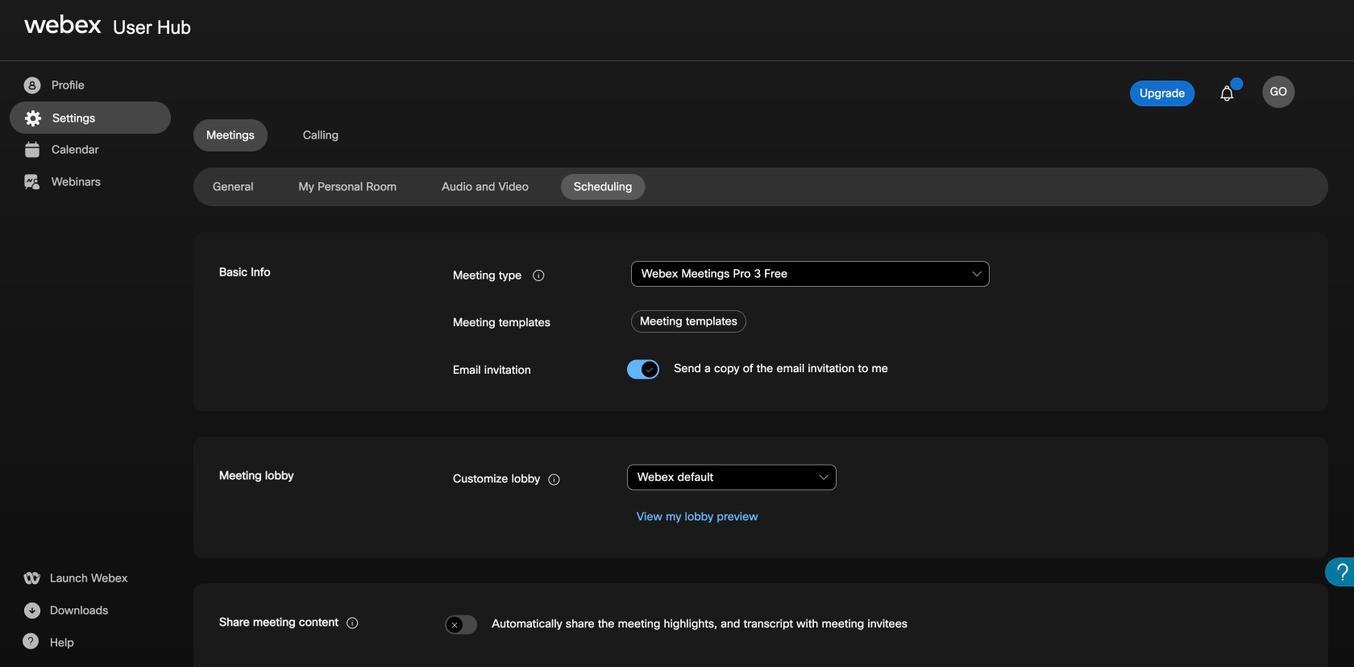 Task type: locate. For each thing, give the bounding box(es) containing it.
ng help active image
[[22, 634, 39, 650]]

mds meetings_filled image
[[22, 140, 42, 160]]

1 vertical spatial tab list
[[194, 174, 1329, 200]]

mds content download_filled image
[[22, 602, 42, 621]]

0 vertical spatial tab list
[[194, 119, 1329, 152]]

cisco webex image
[[24, 15, 102, 34]]

tab list
[[194, 119, 1329, 152], [194, 174, 1329, 200]]

2 tab list from the top
[[194, 174, 1329, 200]]



Task type: describe. For each thing, give the bounding box(es) containing it.
mds people circle_filled image
[[22, 76, 42, 95]]

mds cancel_bold image
[[451, 620, 459, 631]]

mds webex helix filled image
[[22, 569, 41, 589]]

mds webinar_filled image
[[22, 173, 42, 192]]

mds settings_filled image
[[23, 109, 43, 128]]

1 tab list from the top
[[194, 119, 1329, 152]]

mds check_bold image
[[646, 365, 654, 375]]



Task type: vqa. For each thing, say whether or not it's contained in the screenshot.
text box
no



